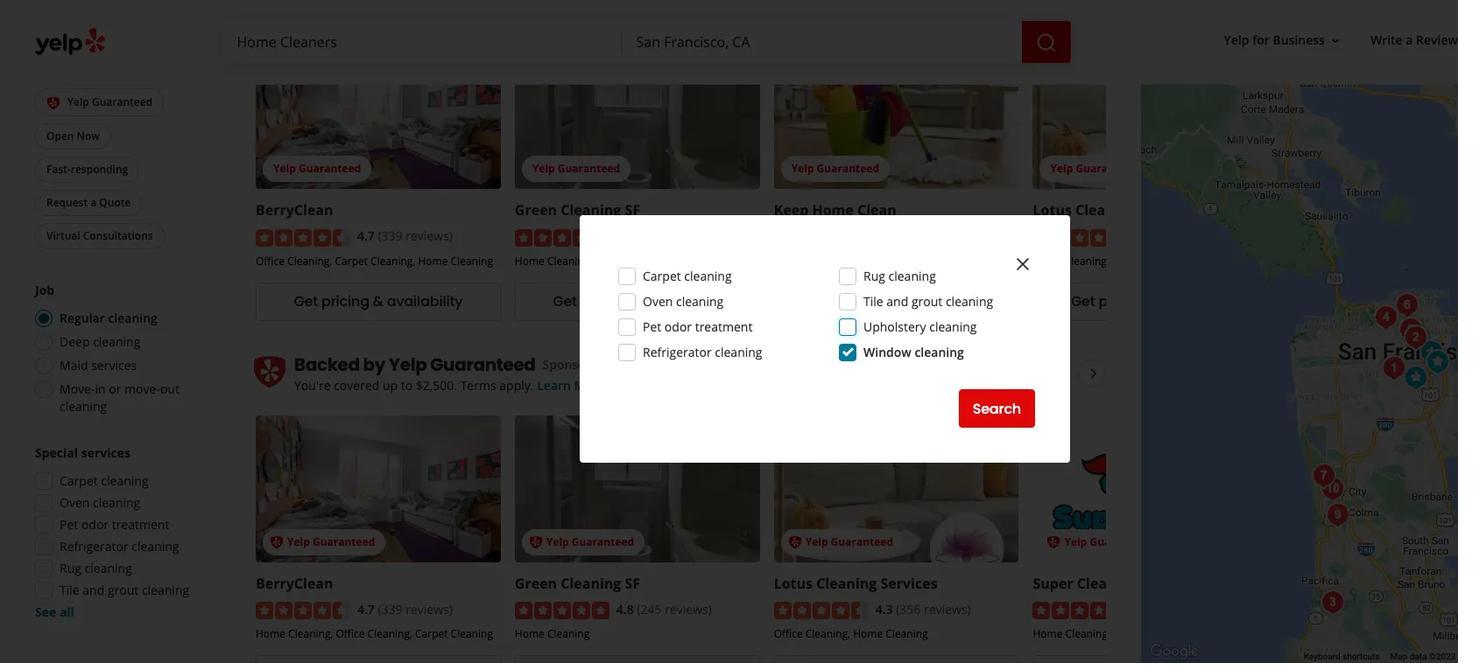 Task type: locate. For each thing, give the bounding box(es) containing it.
grout
[[912, 293, 943, 310], [108, 582, 139, 599]]

refrigerator inside group
[[60, 539, 128, 555]]

reviews) for office cleaning, carpet cleaning, home cleaning
[[406, 228, 453, 245]]

green cleaning sf link
[[515, 201, 640, 220], [515, 574, 640, 594]]

group
[[32, 61, 217, 253], [30, 445, 217, 622]]

16 yelp guaranteed v2 image
[[46, 96, 60, 110], [270, 536, 284, 550]]

2 sf from the top
[[625, 574, 640, 594]]

0 vertical spatial more
[[497, 4, 529, 20]]

2 green cleaning sf link from the top
[[515, 574, 640, 594]]

4.7 star rating image up office cleaning, carpet cleaning, home cleaning
[[256, 229, 350, 247]]

1 sf from the top
[[625, 201, 640, 220]]

in
[[95, 381, 106, 398]]

1 vertical spatial services
[[81, 445, 130, 461]]

2 green from the top
[[515, 574, 557, 594]]

services for special services
[[81, 445, 130, 461]]

1 vertical spatial green cleaning sf link
[[515, 574, 640, 594]]

availability
[[387, 292, 463, 312], [646, 292, 722, 312], [905, 292, 981, 312], [1164, 292, 1240, 312]]

up
[[383, 4, 398, 20], [383, 377, 398, 394]]

0 vertical spatial treatment
[[695, 319, 753, 335]]

1 vertical spatial 4.7 star rating image
[[256, 603, 350, 620]]

16 chevron down v2 image
[[1328, 34, 1342, 48]]

tile and grout cleaning inside group
[[60, 582, 189, 599]]

services
[[91, 357, 137, 374], [81, 445, 130, 461]]

regular inside the regular cleaning clear all
[[35, 18, 72, 33]]

regular
[[35, 18, 72, 33], [60, 310, 105, 327]]

2 pricing from the left
[[580, 292, 628, 312]]

1 horizontal spatial and
[[886, 293, 908, 310]]

quote
[[99, 195, 131, 210]]

4.7 (339 reviews) up 'home cleaning, office cleaning, carpet cleaning' on the bottom of the page
[[357, 601, 453, 618]]

yelp guaranteed
[[67, 95, 152, 110], [273, 161, 361, 176], [532, 161, 620, 176], [791, 161, 879, 176], [1050, 161, 1138, 176], [287, 535, 375, 550], [546, 535, 634, 550], [805, 535, 893, 550], [1064, 535, 1152, 550]]

berryclean link for keep
[[256, 201, 333, 220]]

g
[[1458, 652, 1458, 662]]

0 vertical spatial 4.3 star rating image
[[1033, 229, 1127, 247]]

0 vertical spatial regular
[[35, 18, 72, 33]]

0 horizontal spatial lotus
[[774, 574, 813, 594]]

0 vertical spatial 4.7 star rating image
[[256, 229, 350, 247]]

rug cleaning up see all button
[[60, 560, 132, 577]]

reviews) for home cleaning, office cleaning, carpet cleaning
[[406, 601, 453, 618]]

home cleaning for keep home clean
[[515, 254, 590, 269]]

berryclean link
[[256, 201, 333, 220], [256, 574, 333, 594]]

16 yelp guaranteed v2 image inside yelp guaranteed button
[[46, 96, 60, 110]]

1 4.7 (339 reviews) from the top
[[357, 228, 453, 245]]

rug up see all button
[[60, 560, 81, 577]]

keep home clean
[[774, 201, 896, 220]]

reviews) right (356
[[924, 601, 971, 618]]

sf
[[625, 201, 640, 220], [625, 574, 640, 594]]

4.7 star rating image
[[256, 229, 350, 247], [256, 603, 350, 620]]

1 horizontal spatial rug cleaning
[[863, 268, 936, 285]]

0 vertical spatial oven cleaning
[[643, 293, 724, 310]]

0 horizontal spatial refrigerator
[[60, 539, 128, 555]]

tile
[[863, 293, 883, 310], [60, 582, 79, 599]]

clean up '4.9 star rating' image
[[1077, 574, 1116, 594]]

1 vertical spatial green cleaning sf
[[515, 574, 640, 594]]

1 vertical spatial learn
[[537, 377, 571, 394]]

1 up from the top
[[383, 4, 398, 20]]

1 you're from the top
[[294, 4, 331, 20]]

refrigerator inside search dialog
[[643, 344, 712, 361]]

1 vertical spatial regular
[[60, 310, 105, 327]]

upholstery cleaning
[[863, 319, 977, 335]]

get pricing & availability button for green cleaning sf
[[515, 283, 760, 321]]

1 4.7 from the top
[[357, 228, 375, 245]]

1 vertical spatial (339
[[378, 601, 403, 618]]

1 vertical spatial sf
[[625, 574, 640, 594]]

0 horizontal spatial learn more link
[[460, 4, 529, 20]]

2 4.7 (339 reviews) from the top
[[357, 601, 453, 618]]

0 horizontal spatial rug cleaning
[[60, 560, 132, 577]]

0 vertical spatial tile and grout cleaning
[[863, 293, 993, 310]]

1 vertical spatial refrigerator cleaning
[[60, 539, 179, 555]]

green cleaning sf link for lotus
[[515, 574, 640, 594]]

loany's deep cleaning service image
[[1321, 498, 1356, 533]]

16 info v2 image
[[609, 358, 623, 372]]

& for green cleaning sf
[[632, 292, 642, 312]]

rug cleaning up upholstery
[[863, 268, 936, 285]]

get pricing & availability for berryclean
[[294, 292, 463, 312]]

1 horizontal spatial learn
[[537, 377, 571, 394]]

2 berryclean link from the top
[[256, 574, 333, 594]]

0 vertical spatial lotus cleaning services
[[1033, 201, 1197, 220]]

green
[[515, 201, 557, 220], [515, 574, 557, 594]]

get pricing & availability
[[294, 292, 463, 312], [553, 292, 722, 312], [812, 292, 981, 312], [1071, 292, 1240, 312]]

2 covered from the top
[[334, 377, 379, 394]]

refrigerator right the 16 info v2 icon
[[643, 344, 712, 361]]

angel's cleaning services image
[[1399, 360, 1434, 395]]

1 4.7 star rating image from the top
[[256, 229, 350, 247]]

0 horizontal spatial tile
[[60, 582, 79, 599]]

4.7 up 'home cleaning, office cleaning, carpet cleaning' on the bottom of the page
[[357, 601, 375, 618]]

sf for keep home clean
[[625, 201, 640, 220]]

2 to from the top
[[401, 377, 413, 394]]

carpet inside group
[[60, 473, 98, 490]]

1 & from the left
[[373, 292, 383, 312]]

(339 up office cleaning, carpet cleaning, home cleaning
[[378, 228, 403, 245]]

services up or
[[91, 357, 137, 374]]

1 berryclean link from the top
[[256, 201, 333, 220]]

fast-responding button
[[35, 157, 139, 183]]

1 vertical spatial group
[[30, 445, 217, 622]]

a for write
[[1406, 32, 1413, 49]]

0 vertical spatial clean
[[857, 201, 896, 220]]

1 horizontal spatial learn more link
[[537, 377, 605, 394]]

virtual
[[46, 229, 80, 243]]

16 yelp guaranteed v2 image for green
[[529, 536, 543, 550]]

green for lotus cleaning services
[[515, 574, 557, 594]]

4 pricing from the left
[[1099, 292, 1147, 312]]

1 vertical spatial learn more link
[[537, 377, 605, 394]]

0 vertical spatial home cleaning
[[515, 254, 590, 269]]

0 vertical spatial group
[[32, 61, 217, 253]]

1 vertical spatial lotus
[[774, 574, 813, 594]]

1 berryclean from the top
[[256, 201, 333, 220]]

green cleaning sf image
[[1315, 585, 1350, 620], [1315, 585, 1350, 620]]

cleaning
[[75, 18, 116, 33], [684, 268, 732, 285], [888, 268, 936, 285], [676, 293, 724, 310], [946, 293, 993, 310], [108, 310, 158, 327], [929, 319, 977, 335], [93, 334, 140, 350], [715, 344, 762, 361], [915, 344, 964, 361], [60, 398, 107, 415], [101, 473, 149, 490], [93, 495, 140, 511], [132, 539, 179, 555], [85, 560, 132, 577], [142, 582, 189, 599]]

pricing for lotus cleaning services
[[1099, 292, 1147, 312]]

1 vertical spatial berryclean
[[256, 574, 333, 594]]

all right see
[[59, 604, 74, 621]]

1 vertical spatial rug
[[60, 560, 81, 577]]

0 vertical spatial carpet cleaning
[[643, 268, 732, 285]]

get pricing & availability button
[[256, 283, 501, 321], [515, 283, 760, 321], [774, 283, 1019, 321], [1033, 283, 1278, 321]]

rug cleaning inside group
[[60, 560, 132, 577]]

0 vertical spatial $2,500.
[[416, 4, 457, 20]]

(356
[[896, 601, 921, 618]]

to for learn
[[401, 4, 413, 20]]

to
[[401, 4, 413, 20], [401, 377, 413, 394]]

covered for you're covered up to $2,500. terms apply. learn more
[[334, 377, 379, 394]]

1 vertical spatial pet
[[60, 517, 78, 533]]

2 get from the left
[[553, 292, 577, 312]]

$2,500. for terms
[[416, 377, 457, 394]]

None search field
[[223, 21, 1074, 63]]

16 yelp guaranteed v2 image for super
[[1047, 536, 1061, 550]]

4 availability from the left
[[1164, 292, 1240, 312]]

berryclean
[[256, 201, 333, 220], [256, 574, 333, 594]]

rug up upholstery
[[863, 268, 885, 285]]

rug
[[863, 268, 885, 285], [60, 560, 81, 577]]

0 vertical spatial learn more link
[[460, 4, 529, 20]]

2 & from the left
[[632, 292, 642, 312]]

regular inside option group
[[60, 310, 105, 327]]

(339 up 'home cleaning, office cleaning, carpet cleaning' on the bottom of the page
[[378, 601, 403, 618]]

3 get from the left
[[812, 292, 836, 312]]

lotus cleaning services link
[[1033, 201, 1197, 220], [774, 574, 938, 594]]

a left quote
[[90, 195, 97, 210]]

search image
[[1036, 32, 1057, 53]]

1 to from the top
[[401, 4, 413, 20]]

pet odor treatment
[[643, 319, 753, 335], [60, 517, 169, 533]]

0 vertical spatial oven
[[643, 293, 673, 310]]

pet odor treatment inside search dialog
[[643, 319, 753, 335]]

regular for regular cleaning clear all
[[35, 18, 72, 33]]

(339 for keep
[[378, 228, 403, 245]]

1 horizontal spatial pet
[[643, 319, 661, 335]]

4.8 (245 reviews)
[[616, 601, 712, 618]]

0 horizontal spatial pet odor treatment
[[60, 517, 169, 533]]

learn more link for apply.
[[537, 377, 605, 394]]

see
[[35, 604, 56, 621]]

learn
[[460, 4, 494, 20], [537, 377, 571, 394]]

move-
[[60, 381, 95, 398]]

data
[[1410, 652, 1427, 662]]

1 vertical spatial more
[[574, 377, 605, 394]]

0 vertical spatial green cleaning sf link
[[515, 201, 640, 220]]

1 horizontal spatial tile and grout cleaning
[[863, 293, 993, 310]]

1 vertical spatial odor
[[81, 517, 109, 533]]

2 availability from the left
[[646, 292, 722, 312]]

pricing up the 16 info v2 icon
[[580, 292, 628, 312]]

review
[[1416, 32, 1458, 49]]

1 horizontal spatial a
[[1406, 32, 1413, 49]]

4.7 star rating image up 'home cleaning, office cleaning, carpet cleaning' on the bottom of the page
[[256, 603, 350, 620]]

0 vertical spatial 4.8 star rating image
[[515, 229, 609, 247]]

more
[[497, 4, 529, 20], [574, 377, 605, 394]]

a inside button
[[90, 195, 97, 210]]

1 vertical spatial oven cleaning
[[60, 495, 140, 511]]

you're for you're covered up to $2,500. terms apply.
[[294, 377, 331, 394]]

you're
[[294, 4, 331, 20], [294, 377, 331, 394]]

1 availability from the left
[[387, 292, 463, 312]]

yelp
[[1224, 32, 1249, 49], [67, 95, 89, 110], [273, 161, 296, 176], [532, 161, 555, 176], [791, 161, 814, 176], [1050, 161, 1073, 176], [287, 535, 310, 550], [546, 535, 569, 550], [805, 535, 828, 550], [1064, 535, 1087, 550]]

covered for you're covered up to $2,500. learn more
[[334, 4, 379, 20]]

3 16 yelp guaranteed v2 image from the left
[[1047, 536, 1061, 550]]

1 horizontal spatial 4.3 star rating image
[[1033, 229, 1127, 247]]

1 $2,500. from the top
[[416, 4, 457, 20]]

yelp guaranteed link
[[256, 42, 501, 190], [515, 42, 760, 190], [774, 42, 1019, 190], [1033, 42, 1278, 190], [256, 416, 501, 563], [515, 416, 760, 563], [774, 416, 1019, 563], [1033, 416, 1278, 563]]

1 horizontal spatial refrigerator cleaning
[[643, 344, 762, 361]]

cleaning
[[561, 201, 621, 220], [1075, 201, 1136, 220], [451, 254, 493, 269], [547, 254, 590, 269], [1145, 254, 1187, 269], [561, 574, 621, 594], [816, 574, 877, 594], [451, 627, 493, 642], [547, 627, 590, 642], [886, 627, 928, 642], [1145, 627, 1187, 642]]

0 vertical spatial green cleaning sf
[[515, 201, 640, 220]]

clean right keep
[[857, 201, 896, 220]]

1 horizontal spatial office cleaning, home cleaning
[[1033, 254, 1187, 269]]

sunshine house cleaning services image
[[1393, 312, 1428, 347]]

reviews)
[[406, 228, 453, 245], [406, 601, 453, 618], [665, 601, 712, 618], [924, 601, 971, 618]]

0 horizontal spatial a
[[90, 195, 97, 210]]

move-
[[124, 381, 160, 398]]

1 vertical spatial pet odor treatment
[[60, 517, 169, 533]]

0 horizontal spatial more
[[497, 4, 529, 20]]

4 get pricing & availability from the left
[[1071, 292, 1240, 312]]

1 (339 from the top
[[378, 228, 403, 245]]

3 pricing from the left
[[839, 292, 888, 312]]

deep
[[60, 334, 90, 350]]

next image
[[1083, 363, 1104, 384]]

4.7 for lotus cleaning services
[[357, 601, 375, 618]]

richyelle's cleaning image
[[1307, 458, 1342, 493]]

all inside the regular cleaning clear all
[[63, 32, 74, 47]]

pet
[[643, 319, 661, 335], [60, 517, 78, 533]]

home cleaning
[[515, 254, 590, 269], [515, 627, 590, 642]]

4.3 star rating image left 4.3
[[774, 603, 868, 620]]

treatment inside search dialog
[[695, 319, 753, 335]]

tile and grout cleaning up upholstery cleaning
[[863, 293, 993, 310]]

all
[[63, 32, 74, 47], [59, 604, 74, 621]]

0 vertical spatial 4.7 (339 reviews)
[[357, 228, 453, 245]]

1 vertical spatial grout
[[108, 582, 139, 599]]

backed
[[294, 353, 360, 377]]

0 horizontal spatial odor
[[81, 517, 109, 533]]

0 vertical spatial pet odor treatment
[[643, 319, 753, 335]]

get pricing & availability button for lotus cleaning services
[[1033, 283, 1278, 321]]

get pricing & availability button for berryclean
[[256, 283, 501, 321]]

carpet cleaning inside group
[[60, 473, 149, 490]]

2 get pricing & availability from the left
[[553, 292, 722, 312]]

0 horizontal spatial 16 yelp guaranteed v2 image
[[529, 536, 543, 550]]

rug inside group
[[60, 560, 81, 577]]

4.8 star rating image
[[515, 229, 609, 247], [515, 603, 609, 620]]

sf for lotus cleaning services
[[625, 574, 640, 594]]

oven cleaning inside search dialog
[[643, 293, 724, 310]]

0 vertical spatial a
[[1406, 32, 1413, 49]]

2 (339 from the top
[[378, 601, 403, 618]]

1 vertical spatial $2,500.
[[416, 377, 457, 394]]

4 & from the left
[[1150, 292, 1161, 312]]

reviews) up 'home cleaning, office cleaning, carpet cleaning' on the bottom of the page
[[406, 601, 453, 618]]

0 horizontal spatial and
[[83, 582, 104, 599]]

a right write
[[1406, 32, 1413, 49]]

4 get from the left
[[1071, 292, 1095, 312]]

1 vertical spatial all
[[59, 604, 74, 621]]

0 horizontal spatial refrigerator cleaning
[[60, 539, 179, 555]]

0 vertical spatial pet
[[643, 319, 661, 335]]

2 home cleaning from the top
[[515, 627, 590, 642]]

rug cleaning inside search dialog
[[863, 268, 936, 285]]

1 covered from the top
[[334, 4, 379, 20]]

cleaning glow image
[[1414, 335, 1449, 370]]

0 horizontal spatial 4.3 star rating image
[[774, 603, 868, 620]]

1 pricing from the left
[[321, 292, 369, 312]]

0 vertical spatial you're
[[294, 4, 331, 20]]

0 vertical spatial 4.7
[[357, 228, 375, 245]]

yelp inside "button"
[[1224, 32, 1249, 49]]

2 $2,500. from the top
[[416, 377, 457, 394]]

all inside group
[[59, 604, 74, 621]]

carpet cleaning
[[643, 268, 732, 285], [60, 473, 149, 490]]

a
[[1406, 32, 1413, 49], [90, 195, 97, 210]]

1 vertical spatial you're
[[294, 377, 331, 394]]

2 4.7 star rating image from the top
[[256, 603, 350, 620]]

pricing up upholstery
[[839, 292, 888, 312]]

4 get pricing & availability button from the left
[[1033, 283, 1278, 321]]

tile up upholstery
[[863, 293, 883, 310]]

close image
[[1012, 254, 1033, 275]]

tile and grout cleaning up see all button
[[60, 582, 189, 599]]

2 berryclean from the top
[[256, 574, 333, 594]]

green for keep home clean
[[515, 201, 557, 220]]

green cleaning sf for lotus cleaning services
[[515, 574, 640, 594]]

services
[[1140, 201, 1197, 220], [880, 574, 938, 594]]

home
[[812, 201, 854, 220], [418, 254, 448, 269], [515, 254, 545, 269], [1112, 254, 1142, 269], [256, 627, 285, 642], [515, 627, 545, 642], [853, 627, 883, 642], [1033, 627, 1063, 642]]

search dialog
[[0, 0, 1458, 664]]

1 vertical spatial 16 yelp guaranteed v2 image
[[270, 536, 284, 550]]

request a quote
[[46, 195, 131, 210]]

1 16 yelp guaranteed v2 image from the left
[[529, 536, 543, 550]]

grout inside search dialog
[[912, 293, 943, 310]]

shortcuts
[[1343, 652, 1380, 662]]

services inside group
[[81, 445, 130, 461]]

1 get from the left
[[294, 292, 318, 312]]

to for terms
[[401, 377, 413, 394]]

1 vertical spatial berryclean link
[[256, 574, 333, 594]]

reviews) for office cleaning, home cleaning
[[924, 601, 971, 618]]

sparkling clean pro image
[[1399, 320, 1434, 355]]

all right clear
[[63, 32, 74, 47]]

open now
[[46, 129, 100, 144]]

2 green cleaning sf from the top
[[515, 574, 640, 594]]

1 horizontal spatial 16 yelp guaranteed v2 image
[[270, 536, 284, 550]]

1 home cleaning from the top
[[515, 254, 590, 269]]

1 get pricing & availability from the left
[[294, 292, 463, 312]]

1 horizontal spatial oven
[[643, 293, 673, 310]]

refrigerator cleaning
[[643, 344, 762, 361], [60, 539, 179, 555]]

3 & from the left
[[891, 292, 902, 312]]

0 horizontal spatial rug
[[60, 560, 81, 577]]

cleaning,
[[287, 254, 332, 269], [370, 254, 415, 269], [1064, 254, 1109, 269], [288, 627, 333, 642], [367, 627, 412, 642], [805, 627, 850, 642], [1065, 627, 1110, 642]]

pricing up next image
[[1099, 292, 1147, 312]]

lotus cleaning services
[[1033, 201, 1197, 220], [774, 574, 938, 594]]

carpet
[[335, 254, 368, 269], [643, 268, 681, 285], [60, 473, 98, 490], [415, 627, 448, 642]]

availability for berryclean
[[387, 292, 463, 312]]

& for lotus cleaning services
[[1150, 292, 1161, 312]]

a for request
[[90, 195, 97, 210]]

2 16 yelp guaranteed v2 image from the left
[[788, 536, 802, 550]]

2 4.7 from the top
[[357, 601, 375, 618]]

oven
[[643, 293, 673, 310], [60, 495, 90, 511]]

apply.
[[499, 377, 534, 394]]

covered
[[334, 4, 379, 20], [334, 377, 379, 394]]

2 up from the top
[[383, 377, 398, 394]]

1 get pricing & availability button from the left
[[256, 283, 501, 321]]

reviews) for home cleaning
[[665, 601, 712, 618]]

odor
[[665, 319, 692, 335], [81, 517, 109, 533]]

2 get pricing & availability button from the left
[[515, 283, 760, 321]]

1 green cleaning sf link from the top
[[515, 201, 640, 220]]

reviews) up office cleaning, carpet cleaning, home cleaning
[[406, 228, 453, 245]]

services right special
[[81, 445, 130, 461]]

map
[[1390, 652, 1408, 662]]

3 availability from the left
[[905, 292, 981, 312]]

office cleaning, home cleaning
[[1033, 254, 1187, 269], [774, 627, 928, 642]]

2 you're from the top
[[294, 377, 331, 394]]

2 horizontal spatial 16 yelp guaranteed v2 image
[[1047, 536, 1061, 550]]

0 horizontal spatial carpet cleaning
[[60, 473, 149, 490]]

1 vertical spatial green
[[515, 574, 557, 594]]

0 vertical spatial lotus cleaning services link
[[1033, 201, 1197, 220]]

1 vertical spatial to
[[401, 377, 413, 394]]

1 horizontal spatial odor
[[665, 319, 692, 335]]

regular for regular cleaning
[[60, 310, 105, 327]]

4.7 (339 reviews) up office cleaning, carpet cleaning, home cleaning
[[357, 228, 453, 245]]

1 4.8 star rating image from the top
[[515, 229, 609, 247]]

0 horizontal spatial lotus cleaning services link
[[774, 574, 938, 594]]

1 horizontal spatial grout
[[912, 293, 943, 310]]

16 yelp guaranteed v2 image
[[529, 536, 543, 550], [788, 536, 802, 550], [1047, 536, 1061, 550]]

rug cleaning
[[863, 268, 936, 285], [60, 560, 132, 577]]

sponsored
[[543, 356, 606, 373]]

0 vertical spatial lotus
[[1033, 201, 1072, 220]]

0 vertical spatial to
[[401, 4, 413, 20]]

1 green cleaning sf from the top
[[515, 201, 640, 220]]

refrigerator up see all button
[[60, 539, 128, 555]]

1 vertical spatial oven
[[60, 495, 90, 511]]

0 vertical spatial refrigerator cleaning
[[643, 344, 762, 361]]

4.7 up office cleaning, carpet cleaning, home cleaning
[[357, 228, 375, 245]]

1 vertical spatial 4.7 (339 reviews)
[[357, 601, 453, 618]]

availability for lotus cleaning services
[[1164, 292, 1240, 312]]

tile up see all button
[[60, 582, 79, 599]]

get pricing & availability for lotus cleaning services
[[1071, 292, 1240, 312]]

services inside option group
[[91, 357, 137, 374]]

reviews) right (245
[[665, 601, 712, 618]]

4.3 star rating image
[[1033, 229, 1127, 247], [774, 603, 868, 620]]

group containing yelp guaranteed
[[32, 61, 217, 253]]

write a review
[[1370, 32, 1458, 49]]

0 vertical spatial all
[[63, 32, 74, 47]]

0 vertical spatial (339
[[378, 228, 403, 245]]

pricing down office cleaning, carpet cleaning, home cleaning
[[321, 292, 369, 312]]

get
[[294, 292, 318, 312], [553, 292, 577, 312], [812, 292, 836, 312], [1071, 292, 1095, 312]]

guaranteed
[[92, 95, 152, 110], [299, 161, 361, 176], [558, 161, 620, 176], [817, 161, 879, 176], [1076, 161, 1138, 176], [313, 535, 375, 550], [572, 535, 634, 550], [831, 535, 893, 550], [1090, 535, 1152, 550]]

1 green from the top
[[515, 201, 557, 220]]

1 horizontal spatial pet odor treatment
[[643, 319, 753, 335]]

option group
[[30, 282, 217, 416]]

green cleaning sf
[[515, 201, 640, 220], [515, 574, 640, 594]]

0 vertical spatial grout
[[912, 293, 943, 310]]

1 horizontal spatial rug
[[863, 268, 885, 285]]

4.3 star rating image up close icon
[[1033, 229, 1127, 247]]

0 horizontal spatial tile and grout cleaning
[[60, 582, 189, 599]]



Task type: vqa. For each thing, say whether or not it's contained in the screenshot.
leftmost the reviews)
no



Task type: describe. For each thing, give the bounding box(es) containing it.
home cleaning, office cleaning, carpet cleaning
[[256, 627, 493, 642]]

special services
[[35, 445, 130, 461]]

1 horizontal spatial lotus cleaning services link
[[1033, 201, 1197, 220]]

1 horizontal spatial more
[[574, 377, 605, 394]]

map data ©2023 g
[[1390, 652, 1458, 662]]

terms
[[460, 377, 496, 394]]

google image
[[1146, 641, 1204, 664]]

maid
[[60, 357, 88, 374]]

1 vertical spatial office cleaning, home cleaning
[[774, 627, 928, 642]]

cleaning inside 'move-in or move-out cleaning'
[[60, 398, 107, 415]]

0 vertical spatial services
[[1140, 201, 1197, 220]]

see all button
[[35, 604, 74, 621]]

1 vertical spatial 4.3 star rating image
[[774, 603, 868, 620]]

yelp guaranteed button
[[35, 89, 164, 116]]

berryclean for lotus
[[256, 574, 333, 594]]

& for berryclean
[[373, 292, 383, 312]]

open now button
[[35, 123, 111, 150]]

fast-
[[46, 162, 71, 177]]

request a quote button
[[35, 190, 142, 216]]

green cleaning sf link for keep
[[515, 201, 640, 220]]

360
[[1120, 574, 1144, 594]]

4.7 (339 reviews) for lotus cleaning services
[[357, 601, 453, 618]]

learn more link for more
[[460, 4, 529, 20]]

4.3 (356 reviews)
[[875, 601, 971, 618]]

upholstery
[[863, 319, 926, 335]]

maid services
[[60, 357, 137, 374]]

search
[[973, 399, 1021, 419]]

option group containing job
[[30, 282, 217, 416]]

tile inside search dialog
[[863, 293, 883, 310]]

regular cleaning
[[60, 310, 158, 327]]

job
[[35, 282, 54, 299]]

map region
[[1059, 0, 1458, 664]]

window cleaning
[[863, 344, 964, 361]]

berryclean for keep
[[256, 201, 333, 220]]

oven inside search dialog
[[643, 293, 673, 310]]

cleaning inside the regular cleaning clear all
[[75, 18, 116, 33]]

and inside group
[[83, 582, 104, 599]]

home cleaning for lotus cleaning services
[[515, 627, 590, 642]]

business
[[1273, 32, 1325, 49]]

odor inside search dialog
[[665, 319, 692, 335]]

office cleaning, carpet cleaning, home cleaning
[[256, 254, 493, 269]]

0 vertical spatial office cleaning, home cleaning
[[1033, 254, 1187, 269]]

yelp guaranteed inside button
[[67, 95, 152, 110]]

you're covered up to $2,500. learn more
[[294, 4, 529, 20]]

refrigerator cleaning inside search dialog
[[643, 344, 762, 361]]

rug inside search dialog
[[863, 268, 885, 285]]

yelp for business
[[1224, 32, 1325, 49]]

1 horizontal spatial lotus cleaning services
[[1033, 201, 1197, 220]]

now
[[77, 129, 100, 144]]

special
[[35, 445, 78, 461]]

tile and grout cleaning inside search dialog
[[863, 293, 993, 310]]

and inside search dialog
[[886, 293, 908, 310]]

grout inside group
[[108, 582, 139, 599]]

green cleaning sf for keep home clean
[[515, 201, 640, 220]]

up for learn
[[383, 4, 398, 20]]

or
[[109, 381, 121, 398]]

pricing for green cleaning sf
[[580, 292, 628, 312]]

0 horizontal spatial services
[[880, 574, 938, 594]]

tile inside group
[[60, 582, 79, 599]]

carpet cleaning inside search dialog
[[643, 268, 732, 285]]

consultations
[[83, 229, 153, 243]]

write a review link
[[1363, 25, 1458, 56]]

get for green cleaning sf
[[553, 292, 577, 312]]

clear all link
[[35, 32, 74, 47]]

yelp guaranteed
[[389, 353, 536, 377]]

1 horizontal spatial lotus
[[1033, 201, 1072, 220]]

by
[[363, 353, 385, 377]]

window
[[863, 344, 911, 361]]

carpet inside search dialog
[[643, 268, 681, 285]]

keyboard shortcuts
[[1304, 652, 1380, 662]]

4.7 star rating image for lotus cleaning services
[[256, 603, 350, 620]]

16 yelp guaranteed v2 image for lotus
[[788, 536, 802, 550]]

oven cleaning inside group
[[60, 495, 140, 511]]

move-in or move-out cleaning
[[60, 381, 179, 415]]

3 get pricing & availability button from the left
[[774, 283, 1019, 321]]

out
[[160, 381, 179, 398]]

alves cleaning image
[[1377, 351, 1412, 386]]

amazing cleaning team image
[[1390, 288, 1425, 323]]

keep home clean link
[[774, 201, 896, 220]]

ana's cleaning services image
[[1369, 300, 1404, 335]]

keyboard shortcuts button
[[1304, 652, 1380, 664]]

user actions element
[[1210, 25, 1458, 60]]

see all
[[35, 604, 74, 621]]

guaranteed inside yelp guaranteed button
[[92, 95, 152, 110]]

3 get pricing & availability from the left
[[812, 292, 981, 312]]

4.7 star rating image for keep home clean
[[256, 229, 350, 247]]

for
[[1252, 32, 1270, 49]]

pet inside group
[[60, 517, 78, 533]]

super clean 360 link
[[1033, 574, 1144, 594]]

4.7 (339 reviews) for keep home clean
[[357, 228, 453, 245]]

odor inside group
[[81, 517, 109, 533]]

keyboard
[[1304, 652, 1340, 662]]

you're for you're covered up to $2,500.
[[294, 4, 331, 20]]

4.3
[[875, 601, 893, 618]]

super clean 360
[[1033, 574, 1144, 594]]

0 horizontal spatial lotus cleaning services
[[774, 574, 938, 594]]

services for maid services
[[91, 357, 137, 374]]

pet odor treatment inside group
[[60, 517, 169, 533]]

berryclean link for lotus
[[256, 574, 333, 594]]

©2023
[[1429, 652, 1456, 662]]

1 vertical spatial clean
[[1077, 574, 1116, 594]]

2 4.8 star rating image from the top
[[515, 603, 609, 620]]

$2,500. for learn
[[416, 4, 457, 20]]

treatment inside group
[[112, 517, 169, 533]]

search button
[[959, 390, 1035, 428]]

virtual consultations button
[[35, 223, 164, 250]]

backed by yelp guaranteed
[[294, 353, 536, 377]]

get for berryclean
[[294, 292, 318, 312]]

yelp inside button
[[67, 95, 89, 110]]

regular cleaning clear all
[[35, 18, 116, 47]]

(245
[[637, 601, 662, 618]]

deep cleaning
[[60, 334, 140, 350]]

pet inside search dialog
[[643, 319, 661, 335]]

super
[[1033, 574, 1073, 594]]

open
[[46, 129, 74, 144]]

virtual consultations
[[46, 229, 153, 243]]

keep
[[774, 201, 809, 220]]

sparkling clean pro image
[[1399, 320, 1434, 355]]

(339 for lotus
[[378, 601, 403, 618]]

berryclean image
[[1421, 345, 1456, 380]]

home cleaning, office cleaning
[[1033, 627, 1187, 642]]

4.7 for keep home clean
[[357, 228, 375, 245]]

victory's cleaning services image
[[1315, 472, 1350, 507]]

write
[[1370, 32, 1403, 49]]

0 vertical spatial learn
[[460, 4, 494, 20]]

yelp for business button
[[1217, 25, 1349, 56]]

pricing for berryclean
[[321, 292, 369, 312]]

request
[[46, 195, 88, 210]]

get pricing & availability for green cleaning sf
[[553, 292, 722, 312]]

4.8
[[616, 601, 634, 618]]

clear
[[35, 32, 60, 47]]

get for lotus cleaning services
[[1071, 292, 1095, 312]]

up for terms
[[383, 377, 398, 394]]

responding
[[71, 162, 128, 177]]

availability for green cleaning sf
[[646, 292, 722, 312]]

group containing special services
[[30, 445, 217, 622]]

1 vertical spatial lotus cleaning services link
[[774, 574, 938, 594]]

4.9 star rating image
[[1033, 603, 1127, 620]]

fast-responding
[[46, 162, 128, 177]]

berryclean image
[[1421, 345, 1456, 380]]

you're covered up to $2,500. terms apply. learn more
[[294, 377, 605, 394]]



